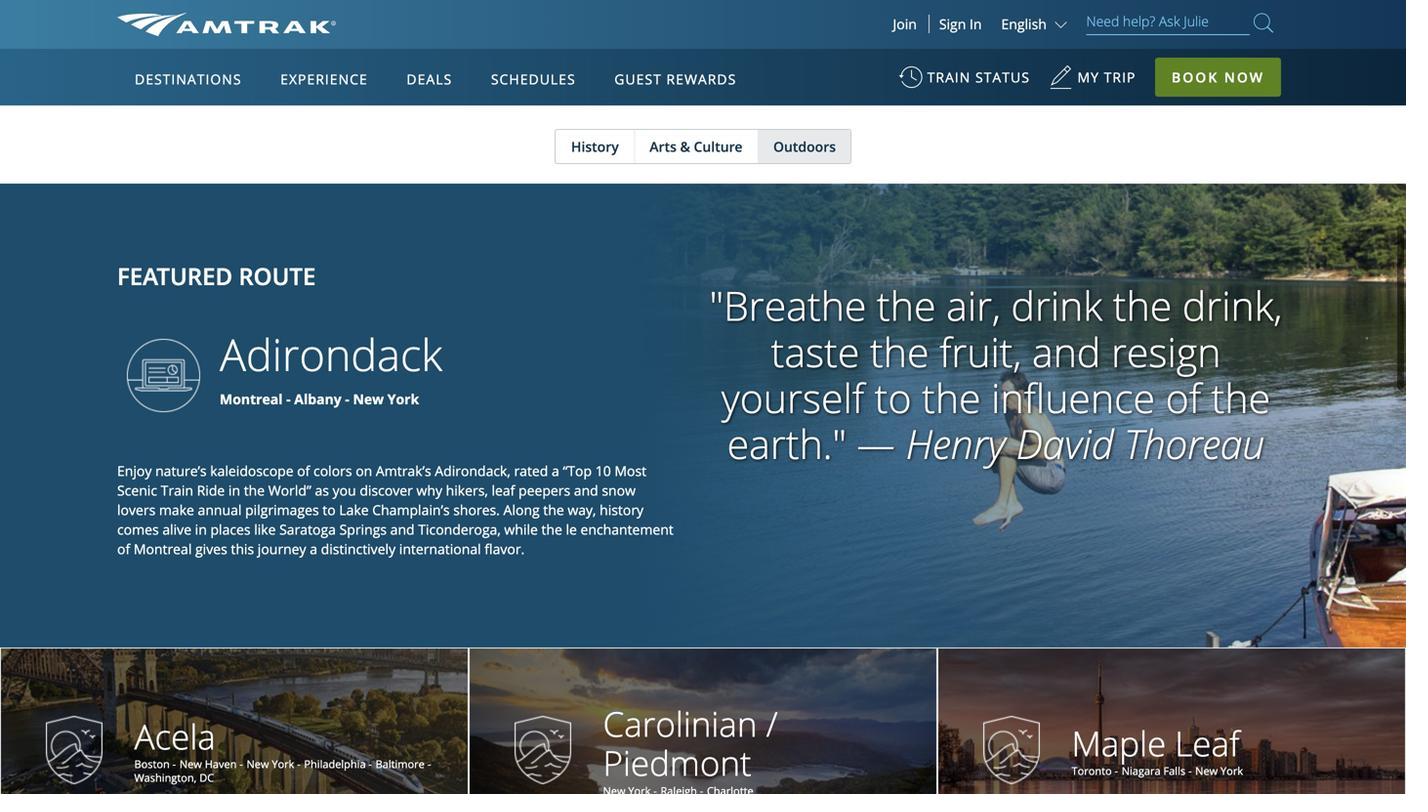 Task type: describe. For each thing, give the bounding box(es) containing it.
philadelphia
[[304, 757, 366, 771]]

deals
[[407, 70, 452, 88]]

montreal inside enjoy nature's kaleidoscope of colors on amtrak's adirondack, rated a "top 10 most scenic train ride in the world" as you discover why hikers, leaf peepers and snow lovers make annual pilgrimages to lake champlain's shores. along the way, history comes alive in places like saratoga springs and ticonderoga, while the le enchantement of montreal gives this journey a distinctively international flavor.
[[134, 539, 192, 558]]

Carolinian / Piedmont text field
[[596, 700, 917, 794]]

pilgrimages
[[245, 500, 319, 519]]

destinations
[[135, 70, 242, 88]]

join
[[893, 15, 917, 33]]

like
[[254, 520, 276, 538]]

le
[[566, 520, 577, 538]]

ticonderoga,
[[418, 520, 501, 538]]

comes
[[117, 520, 159, 538]]

experience button
[[273, 52, 376, 106]]

amtrak's
[[376, 461, 431, 480]]

thoreau
[[1124, 416, 1265, 471]]

train
[[928, 68, 971, 86]]

Please enter your search item search field
[[1087, 10, 1250, 35]]

outdoors
[[774, 137, 836, 156]]

schedules
[[491, 70, 576, 88]]

arts & culture
[[650, 137, 743, 156]]

albany
[[294, 390, 342, 408]]

drink
[[1011, 278, 1103, 333]]

leaf
[[492, 481, 515, 499]]

piedmont
[[603, 739, 752, 786]]

leaf
[[1175, 720, 1240, 767]]

fruit,
[[940, 324, 1022, 379]]

route
[[239, 260, 316, 292]]

york for maple
[[1221, 763, 1243, 778]]

culture
[[694, 137, 743, 156]]

saratoga
[[279, 520, 336, 538]]

0 vertical spatial in
[[228, 481, 240, 499]]

acela
[[134, 713, 216, 760]]

none text field containing maple leaf
[[1065, 720, 1386, 778]]

featured route
[[117, 260, 316, 292]]

to inside "breathe the air, drink the drink, taste the fruit, and resign yourself to the influence of the earth."
[[875, 370, 912, 425]]

hikers,
[[446, 481, 488, 499]]

my trip button
[[1050, 59, 1136, 106]]

guest rewards
[[615, 70, 737, 88]]

/
[[766, 700, 778, 747]]

toronto
[[1072, 763, 1112, 778]]

join button
[[882, 15, 930, 33]]

along
[[504, 500, 540, 519]]

peepers
[[519, 481, 571, 499]]

schedules link
[[483, 49, 584, 105]]

discover
[[360, 481, 413, 499]]

shores.
[[453, 500, 500, 519]]

featured
[[117, 260, 233, 292]]

air,
[[947, 278, 1001, 333]]

1 - from the left
[[286, 390, 291, 408]]

regions map image
[[190, 163, 659, 437]]

the down peepers
[[543, 500, 564, 519]]

english
[[1002, 15, 1047, 33]]

search icon image
[[1254, 9, 1274, 36]]

resign
[[1111, 324, 1221, 379]]

experience
[[280, 70, 368, 88]]

now
[[1225, 68, 1265, 86]]

and inside "breathe the air, drink the drink, taste the fruit, and resign yourself to the influence of the earth."
[[1032, 324, 1101, 379]]

baltimore
[[376, 757, 425, 771]]

nature's
[[155, 461, 207, 480]]

enjoy
[[117, 461, 152, 480]]

as
[[315, 481, 329, 499]]

maple leaf image
[[983, 716, 1040, 784]]

falls
[[1164, 763, 1186, 778]]

adirondack montreal - albany - new york
[[220, 324, 443, 408]]

train status link
[[899, 59, 1030, 106]]

alive
[[162, 520, 191, 538]]

"top
[[563, 461, 592, 480]]

train
[[161, 481, 193, 499]]

1 vertical spatial of
[[297, 461, 310, 480]]

colors
[[314, 461, 352, 480]]

you
[[333, 481, 356, 499]]

enchantement
[[581, 520, 674, 538]]

david
[[1016, 416, 1114, 471]]

my trip
[[1078, 68, 1136, 86]]

make
[[159, 500, 194, 519]]

haven
[[205, 757, 237, 771]]

dc
[[199, 770, 214, 785]]

amtrak image
[[117, 13, 336, 36]]

washington,
[[134, 770, 197, 785]]

book now button
[[1156, 58, 1281, 97]]

the right —
[[922, 370, 981, 425]]

this
[[231, 539, 254, 558]]

the down the kaleidoscope
[[244, 481, 265, 499]]



Task type: locate. For each thing, give the bounding box(es) containing it.
york
[[388, 390, 419, 408], [272, 757, 294, 771], [1221, 763, 1243, 778]]

2 horizontal spatial york
[[1221, 763, 1243, 778]]

springs
[[339, 520, 387, 538]]

to down as
[[323, 500, 336, 519]]

while
[[504, 520, 538, 538]]

adirondack,
[[435, 461, 511, 480]]

deals button
[[399, 52, 460, 106]]

application
[[190, 163, 659, 437]]

status
[[976, 68, 1030, 86]]

to
[[875, 370, 912, 425], [323, 500, 336, 519]]

in up gives
[[195, 520, 207, 538]]

montreal left albany
[[220, 390, 283, 408]]

0 horizontal spatial of
[[117, 539, 130, 558]]

most
[[615, 461, 647, 480]]

influence
[[992, 370, 1156, 425]]

1 vertical spatial and
[[574, 481, 598, 499]]

1 horizontal spatial in
[[228, 481, 240, 499]]

0 vertical spatial of
[[1166, 370, 1201, 425]]

1 horizontal spatial montreal
[[220, 390, 283, 408]]

application inside 'banner'
[[190, 163, 659, 437]]

world"
[[268, 481, 311, 499]]

lake
[[339, 500, 369, 519]]

to inside enjoy nature's kaleidoscope of colors on amtrak's adirondack, rated a "top 10 most scenic train ride in the world" as you discover why hikers, leaf peepers and snow lovers make annual pilgrimages to lake champlain's shores. along the way, history comes alive in places like saratoga springs and ticonderoga, while the le enchantement of montreal gives this journey a distinctively international flavor.
[[323, 500, 336, 519]]

alt text image
[[46, 716, 102, 784]]

0 horizontal spatial and
[[390, 520, 415, 538]]

and down champlain's
[[390, 520, 415, 538]]

none text field containing acela
[[127, 713, 448, 785]]

new inside the adirondack montreal - albany - new york
[[353, 390, 384, 408]]

adirondack
[[220, 324, 443, 384]]

york inside the adirondack montreal - albany - new york
[[388, 390, 419, 408]]

flavor.
[[485, 539, 525, 558]]

my
[[1078, 68, 1100, 86]]

arts & culture button
[[634, 130, 757, 163]]

book
[[1172, 68, 1219, 86]]

way,
[[568, 500, 596, 519]]

the left air,
[[877, 278, 936, 333]]

1 vertical spatial in
[[195, 520, 207, 538]]

carolinian / piedmont
[[603, 700, 778, 786]]

carolinian
[[603, 700, 757, 747]]

new
[[353, 390, 384, 408], [180, 757, 202, 771], [247, 757, 269, 771], [1196, 763, 1218, 778]]

0 vertical spatial to
[[875, 370, 912, 425]]

-
[[286, 390, 291, 408], [345, 390, 350, 408]]

carolinian / piedmont image
[[514, 716, 571, 784]]

the left fruit,
[[870, 324, 929, 379]]

new right albany
[[353, 390, 384, 408]]

the left le
[[542, 520, 562, 538]]

book now
[[1172, 68, 1265, 86]]

0 horizontal spatial montreal
[[134, 539, 192, 558]]

destinations button
[[127, 52, 250, 106]]

why
[[417, 481, 442, 499]]

distinctively
[[321, 539, 396, 558]]

henry
[[906, 416, 1006, 471]]

york up amtrak's
[[388, 390, 419, 408]]

english button
[[1002, 15, 1072, 33]]

None text field
[[127, 713, 448, 785]]

scenic
[[117, 481, 157, 499]]

- right albany
[[345, 390, 350, 408]]

boston
[[134, 757, 170, 771]]

0 horizontal spatial -
[[286, 390, 291, 408]]

2 horizontal spatial of
[[1166, 370, 1201, 425]]

1 horizontal spatial and
[[574, 481, 598, 499]]

0 vertical spatial a
[[552, 461, 559, 480]]

montreal down alive
[[134, 539, 192, 558]]

in
[[970, 15, 982, 33]]

1 vertical spatial montreal
[[134, 539, 192, 558]]

sign in button
[[939, 15, 982, 33]]

to right taste
[[875, 370, 912, 425]]

"breathe
[[710, 278, 867, 333]]

2 vertical spatial and
[[390, 520, 415, 538]]

kaleidoscope
[[210, 461, 294, 480]]

gives
[[195, 539, 227, 558]]

earth."
[[727, 416, 847, 471]]

sign
[[939, 15, 966, 33]]

new right haven
[[247, 757, 269, 771]]

1 horizontal spatial to
[[875, 370, 912, 425]]

snow
[[602, 481, 636, 499]]

york inside maple leaf toronto niagara falls new york
[[1221, 763, 1243, 778]]

rated
[[514, 461, 548, 480]]

york inside acela boston new haven new york philadelphia baltimore washington, dc
[[272, 757, 294, 771]]

yourself
[[722, 370, 864, 425]]

1 horizontal spatial york
[[388, 390, 419, 408]]

new inside maple leaf toronto niagara falls new york
[[1196, 763, 1218, 778]]

rewards
[[667, 70, 737, 88]]

maple leaf toronto niagara falls new york
[[1072, 720, 1243, 778]]

1 vertical spatial a
[[310, 539, 317, 558]]

maple
[[1072, 720, 1166, 767]]

0 horizontal spatial to
[[323, 500, 336, 519]]

and
[[1032, 324, 1101, 379], [574, 481, 598, 499], [390, 520, 415, 538]]

2 - from the left
[[345, 390, 350, 408]]

1 vertical spatial to
[[323, 500, 336, 519]]

"breathe the air, drink the drink, taste the fruit, and resign yourself to the influence of the earth."
[[710, 278, 1283, 471]]

None text field
[[1065, 720, 1386, 778]]

a down saratoga
[[310, 539, 317, 558]]

0 horizontal spatial a
[[310, 539, 317, 558]]

—
[[857, 416, 896, 471]]

0 vertical spatial and
[[1032, 324, 1101, 379]]

train status
[[928, 68, 1030, 86]]

on
[[356, 461, 372, 480]]

banner
[[0, 0, 1407, 451]]

in
[[228, 481, 240, 499], [195, 520, 207, 538]]

history
[[571, 137, 619, 156]]

new right falls on the bottom right of the page
[[1196, 763, 1218, 778]]

0 horizontal spatial york
[[272, 757, 294, 771]]

2 horizontal spatial and
[[1032, 324, 1101, 379]]

of inside "breathe the air, drink the drink, taste the fruit, and resign yourself to the influence of the earth."
[[1166, 370, 1201, 425]]

0 horizontal spatial in
[[195, 520, 207, 538]]

new left haven
[[180, 757, 202, 771]]

niagara
[[1122, 763, 1161, 778]]

sign in
[[939, 15, 982, 33]]

the
[[877, 278, 936, 333], [1113, 278, 1172, 333], [870, 324, 929, 379], [922, 370, 981, 425], [1212, 370, 1271, 425], [244, 481, 265, 499], [543, 500, 564, 519], [542, 520, 562, 538]]

history button
[[556, 130, 634, 163]]

york left philadelphia
[[272, 757, 294, 771]]

york right falls on the bottom right of the page
[[1221, 763, 1243, 778]]

drink,
[[1183, 278, 1283, 333]]

1 horizontal spatial a
[[552, 461, 559, 480]]

and right fruit,
[[1032, 324, 1101, 379]]

arts
[[650, 137, 677, 156]]

0 vertical spatial montreal
[[220, 390, 283, 408]]

carolinian / piedmont link
[[470, 649, 937, 794]]

in right ride
[[228, 481, 240, 499]]

—                                      henry david thoreau
[[857, 416, 1265, 471]]

journey
[[258, 539, 306, 558]]

acela boston new haven new york philadelphia baltimore washington, dc
[[134, 713, 428, 785]]

places
[[210, 520, 251, 538]]

banner containing join
[[0, 0, 1407, 451]]

york for adirondack
[[388, 390, 419, 408]]

and up way,
[[574, 481, 598, 499]]

1 horizontal spatial of
[[297, 461, 310, 480]]

1 horizontal spatial -
[[345, 390, 350, 408]]

2 vertical spatial of
[[117, 539, 130, 558]]

champlain's
[[372, 500, 450, 519]]

montreal inside the adirondack montreal - albany - new york
[[220, 390, 283, 408]]

the right the 'drink'
[[1113, 278, 1172, 333]]

a left the "top
[[552, 461, 559, 480]]

- left albany
[[286, 390, 291, 408]]

outdoors button
[[758, 130, 851, 163]]

the down drink,
[[1212, 370, 1271, 425]]



Task type: vqa. For each thing, say whether or not it's contained in the screenshot.
"York" in Adirondack Montreal - Albany - New York
yes



